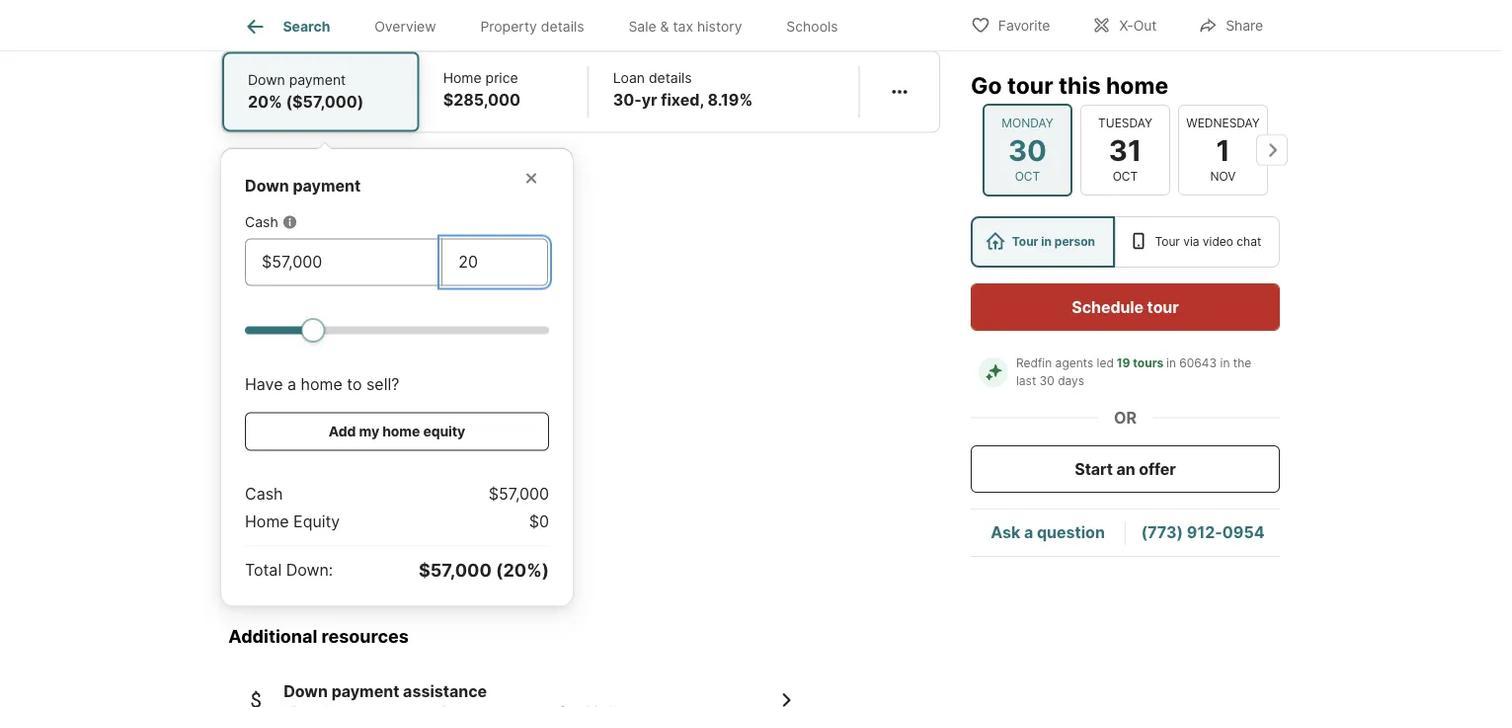 Task type: describe. For each thing, give the bounding box(es) containing it.
x-
[[1120, 17, 1134, 34]]

fixed,
[[661, 91, 704, 110]]

sale & tax history
[[629, 18, 742, 35]]

days
[[1058, 374, 1085, 388]]

history
[[698, 18, 742, 35]]

nov
[[1211, 169, 1236, 184]]

down payment 20% ($57,000)
[[248, 72, 364, 112]]

sell?
[[367, 375, 400, 395]]

(773)
[[1142, 523, 1184, 542]]

0 vertical spatial home
[[1107, 71, 1169, 99]]

$0
[[529, 513, 549, 532]]

tour for schedule
[[1148, 297, 1179, 317]]

tour for go
[[1008, 71, 1054, 99]]

start an offer
[[1075, 459, 1176, 479]]

payment for down payment 20% ($57,000)
[[289, 72, 346, 89]]

to
[[347, 375, 362, 395]]

8.19%
[[708, 91, 753, 110]]

additional
[[228, 626, 318, 648]]

home equity
[[245, 513, 340, 532]]

x-out
[[1120, 17, 1157, 34]]

$57,000 for $57,000 (20%)
[[419, 560, 492, 582]]

search
[[283, 18, 330, 35]]

total
[[245, 561, 282, 580]]

tours
[[1133, 356, 1164, 370]]

loan details 30-yr fixed, 8.19%
[[613, 70, 753, 110]]

question
[[1037, 523, 1105, 542]]

the
[[1234, 356, 1252, 370]]

&
[[661, 18, 669, 35]]

1 cash from the top
[[245, 214, 278, 231]]

overview
[[375, 18, 436, 35]]

$285,000
[[443, 91, 521, 110]]

2 cash from the top
[[245, 485, 283, 504]]

oct for 31
[[1113, 169, 1138, 184]]

31
[[1109, 133, 1142, 167]]

start an offer button
[[971, 446, 1280, 493]]

loan
[[613, 70, 645, 87]]

down payment assistance button
[[228, 664, 814, 707]]

ask a question link
[[991, 523, 1105, 542]]

video
[[1203, 235, 1234, 249]]

my
[[359, 424, 379, 441]]

sale
[[629, 18, 657, 35]]

home for have a home to sell?
[[301, 375, 343, 395]]

tour for tour in person
[[1012, 235, 1039, 249]]

agents
[[1056, 356, 1094, 370]]

next image
[[1257, 134, 1288, 166]]

property details tab
[[458, 3, 607, 50]]

person
[[1055, 235, 1096, 249]]

wednesday
[[1187, 116, 1260, 130]]

property details
[[481, 18, 584, 35]]

assistance
[[403, 682, 487, 701]]

Down Payment Slider range field
[[245, 318, 549, 342]]

start
[[1075, 459, 1113, 479]]

this
[[1059, 71, 1101, 99]]

monday
[[1002, 116, 1054, 130]]

led
[[1097, 356, 1114, 370]]

schools
[[787, 18, 838, 35]]

tour in person
[[1012, 235, 1096, 249]]

912-
[[1187, 523, 1223, 542]]

via
[[1184, 235, 1200, 249]]

schools tab
[[765, 3, 861, 50]]

last
[[1017, 374, 1037, 388]]

$57,000 (20%)
[[419, 560, 549, 582]]

favorite button
[[954, 4, 1067, 45]]

price
[[486, 70, 518, 87]]

tax
[[673, 18, 694, 35]]

0954
[[1223, 523, 1265, 542]]

sale & tax history tab
[[607, 3, 765, 50]]

have
[[245, 375, 283, 395]]

favorite
[[999, 17, 1051, 34]]

down payment
[[245, 177, 361, 196]]

($57,000)
[[286, 93, 364, 112]]

an
[[1117, 459, 1136, 479]]

60643
[[1180, 356, 1217, 370]]

tour for tour via video chat
[[1155, 235, 1180, 249]]

payment for down payment assistance
[[332, 682, 400, 701]]

1
[[1217, 133, 1231, 167]]

home price $285,000
[[443, 70, 521, 110]]

add my home equity button
[[245, 413, 549, 452]]

oct for 30
[[1015, 169, 1041, 184]]

home for add my home equity
[[383, 424, 420, 441]]

down for down payment 20% ($57,000)
[[248, 72, 285, 89]]

chat
[[1237, 235, 1262, 249]]



Task type: locate. For each thing, give the bounding box(es) containing it.
add
[[329, 424, 356, 441]]

down inside button
[[284, 682, 328, 701]]

oct inside tuesday 31 oct
[[1113, 169, 1138, 184]]

20%
[[248, 93, 282, 112]]

home
[[443, 70, 482, 87], [245, 513, 289, 532]]

0 vertical spatial cash
[[245, 214, 278, 231]]

1 horizontal spatial tour
[[1148, 297, 1179, 317]]

in the last 30 days
[[1017, 356, 1255, 388]]

payment for down payment
[[293, 177, 361, 196]]

2 vertical spatial home
[[383, 424, 420, 441]]

oct
[[1015, 169, 1041, 184], [1113, 169, 1138, 184]]

cash up home equity
[[245, 485, 283, 504]]

in
[[1042, 235, 1052, 249], [1167, 356, 1177, 370], [1221, 356, 1230, 370]]

30 inside monday 30 oct
[[1009, 133, 1047, 167]]

list box
[[971, 216, 1280, 268]]

payment up "($57,000)"
[[289, 72, 346, 89]]

list box containing tour in person
[[971, 216, 1280, 268]]

tab list containing search
[[221, 0, 876, 50]]

payment down "($57,000)"
[[293, 177, 361, 196]]

in right tours
[[1167, 356, 1177, 370]]

details inside tab
[[541, 18, 584, 35]]

a right have
[[287, 375, 296, 395]]

1 vertical spatial home
[[245, 513, 289, 532]]

payment inside $57,000 (20%) tooltip
[[293, 177, 361, 196]]

1 vertical spatial details
[[649, 70, 692, 87]]

tour left person
[[1012, 235, 1039, 249]]

home up tuesday at top
[[1107, 71, 1169, 99]]

a inside $57,000 (20%) tooltip
[[287, 375, 296, 395]]

0 horizontal spatial details
[[541, 18, 584, 35]]

schedule tour button
[[971, 284, 1280, 331]]

tour right schedule
[[1148, 297, 1179, 317]]

1 vertical spatial $57,000
[[419, 560, 492, 582]]

down up 20%
[[248, 72, 285, 89]]

$57,000 left the (20%)
[[419, 560, 492, 582]]

none text field inside $57,000 (20%) tooltip
[[262, 251, 426, 275]]

redfin
[[1017, 356, 1052, 370]]

down down additional resources
[[284, 682, 328, 701]]

2 vertical spatial payment
[[332, 682, 400, 701]]

tour up monday
[[1008, 71, 1054, 99]]

1 horizontal spatial home
[[443, 70, 482, 87]]

1 horizontal spatial tour
[[1155, 235, 1180, 249]]

0 horizontal spatial home
[[245, 513, 289, 532]]

0 vertical spatial down
[[248, 72, 285, 89]]

1 oct from the left
[[1015, 169, 1041, 184]]

home inside home price $285,000
[[443, 70, 482, 87]]

share
[[1226, 17, 1264, 34]]

search link
[[243, 15, 330, 39]]

tour via video chat
[[1155, 235, 1262, 249]]

30 inside "in the last 30 days"
[[1040, 374, 1055, 388]]

tab list
[[221, 0, 876, 50]]

yr
[[642, 91, 658, 110]]

0 horizontal spatial oct
[[1015, 169, 1041, 184]]

1 horizontal spatial oct
[[1113, 169, 1138, 184]]

1 tour from the left
[[1012, 235, 1039, 249]]

in inside option
[[1042, 235, 1052, 249]]

payment down resources
[[332, 682, 400, 701]]

2 oct from the left
[[1113, 169, 1138, 184]]

1 vertical spatial cash
[[245, 485, 283, 504]]

tuesday 31 oct
[[1099, 116, 1153, 184]]

schedule tour
[[1072, 297, 1179, 317]]

1 horizontal spatial a
[[1024, 523, 1034, 542]]

tour via video chat option
[[1115, 216, 1280, 268]]

1 horizontal spatial in
[[1167, 356, 1177, 370]]

0 vertical spatial home
[[443, 70, 482, 87]]

wednesday 1 nov
[[1187, 116, 1260, 184]]

0 vertical spatial tour
[[1008, 71, 1054, 99]]

0 horizontal spatial home
[[301, 375, 343, 395]]

a for ask
[[1024, 523, 1034, 542]]

in left the
[[1221, 356, 1230, 370]]

go
[[971, 71, 1002, 99]]

1 vertical spatial payment
[[293, 177, 361, 196]]

down
[[248, 72, 285, 89], [245, 177, 289, 196], [284, 682, 328, 701]]

x-out button
[[1075, 4, 1174, 45]]

(773) 912-0954 link
[[1142, 523, 1265, 542]]

or
[[1114, 408, 1137, 427]]

details
[[541, 18, 584, 35], [649, 70, 692, 87]]

down payment assistance
[[284, 682, 487, 701]]

in inside "in the last 30 days"
[[1221, 356, 1230, 370]]

details up fixed,
[[649, 70, 692, 87]]

have a home to sell?
[[245, 375, 400, 395]]

a for have
[[287, 375, 296, 395]]

down for down payment
[[245, 177, 289, 196]]

0 horizontal spatial a
[[287, 375, 296, 395]]

tour in person option
[[971, 216, 1115, 268]]

details inside loan details 30-yr fixed, 8.19%
[[649, 70, 692, 87]]

home right my
[[383, 424, 420, 441]]

home up total
[[245, 513, 289, 532]]

a right the ask
[[1024, 523, 1034, 542]]

(773) 912-0954
[[1142, 523, 1265, 542]]

down down 20%
[[245, 177, 289, 196]]

equity
[[294, 513, 340, 532]]

cash
[[245, 214, 278, 231], [245, 485, 283, 504]]

resources
[[322, 626, 409, 648]]

home inside $57,000 (20%) tooltip
[[245, 513, 289, 532]]

additional resources
[[228, 626, 409, 648]]

payment inside button
[[332, 682, 400, 701]]

0 vertical spatial a
[[287, 375, 296, 395]]

0 horizontal spatial tour
[[1012, 235, 1039, 249]]

monday 30 oct
[[1002, 116, 1054, 184]]

None text field
[[262, 251, 426, 275]]

1 vertical spatial tour
[[1148, 297, 1179, 317]]

details right property
[[541, 18, 584, 35]]

30 right last at the right bottom of page
[[1040, 374, 1055, 388]]

2 vertical spatial down
[[284, 682, 328, 701]]

30 down monday
[[1009, 133, 1047, 167]]

go tour this home
[[971, 71, 1169, 99]]

share button
[[1182, 4, 1280, 45]]

1 horizontal spatial details
[[649, 70, 692, 87]]

home
[[1107, 71, 1169, 99], [301, 375, 343, 395], [383, 424, 420, 441]]

2 tour from the left
[[1155, 235, 1180, 249]]

home for home equity
[[245, 513, 289, 532]]

home left to
[[301, 375, 343, 395]]

1 vertical spatial 30
[[1040, 374, 1055, 388]]

oct down monday
[[1015, 169, 1041, 184]]

schedule
[[1072, 297, 1144, 317]]

add my home equity
[[329, 424, 466, 441]]

ask
[[991, 523, 1021, 542]]

$57,000 up $0
[[489, 485, 549, 504]]

0 horizontal spatial tour
[[1008, 71, 1054, 99]]

None text field
[[459, 251, 532, 275]]

ask a question
[[991, 523, 1105, 542]]

19
[[1117, 356, 1131, 370]]

down for down payment assistance
[[284, 682, 328, 701]]

(20%)
[[496, 560, 549, 582]]

1 vertical spatial a
[[1024, 523, 1034, 542]]

0 vertical spatial $57,000
[[489, 485, 549, 504]]

0 vertical spatial details
[[541, 18, 584, 35]]

$57,000 (20%) tooltip
[[221, 133, 941, 607]]

0 vertical spatial payment
[[289, 72, 346, 89]]

property
[[481, 18, 537, 35]]

1 vertical spatial down
[[245, 177, 289, 196]]

None button
[[983, 103, 1073, 197], [1081, 104, 1171, 196], [1179, 104, 1269, 196], [983, 103, 1073, 197], [1081, 104, 1171, 196], [1179, 104, 1269, 196]]

redfin agents led 19 tours in 60643
[[1017, 356, 1217, 370]]

$57,000 for $57,000
[[489, 485, 549, 504]]

cash down down payment
[[245, 214, 278, 231]]

0 vertical spatial 30
[[1009, 133, 1047, 167]]

down:
[[286, 561, 333, 580]]

home for home price $285,000
[[443, 70, 482, 87]]

out
[[1134, 17, 1157, 34]]

details for loan details 30-yr fixed, 8.19%
[[649, 70, 692, 87]]

equity
[[423, 424, 466, 441]]

tour
[[1008, 71, 1054, 99], [1148, 297, 1179, 317]]

down inside down payment 20% ($57,000)
[[248, 72, 285, 89]]

1 vertical spatial home
[[301, 375, 343, 395]]

details for property details
[[541, 18, 584, 35]]

down inside $57,000 (20%) tooltip
[[245, 177, 289, 196]]

2 horizontal spatial in
[[1221, 356, 1230, 370]]

home inside button
[[383, 424, 420, 441]]

payment inside down payment 20% ($57,000)
[[289, 72, 346, 89]]

oct down 31
[[1113, 169, 1138, 184]]

tuesday
[[1099, 116, 1153, 130]]

overview tab
[[352, 3, 458, 50]]

tour inside button
[[1148, 297, 1179, 317]]

1 horizontal spatial home
[[383, 424, 420, 441]]

tour
[[1012, 235, 1039, 249], [1155, 235, 1180, 249]]

total down:
[[245, 561, 333, 580]]

tour left via
[[1155, 235, 1180, 249]]

a
[[287, 375, 296, 395], [1024, 523, 1034, 542]]

oct inside monday 30 oct
[[1015, 169, 1041, 184]]

0 horizontal spatial in
[[1042, 235, 1052, 249]]

2 horizontal spatial home
[[1107, 71, 1169, 99]]

none text field inside $57,000 (20%) tooltip
[[459, 251, 532, 275]]

home up $285,000
[[443, 70, 482, 87]]

30-
[[613, 91, 642, 110]]

in left person
[[1042, 235, 1052, 249]]

offer
[[1139, 459, 1176, 479]]



Task type: vqa. For each thing, say whether or not it's contained in the screenshot.
the top $57,000
yes



